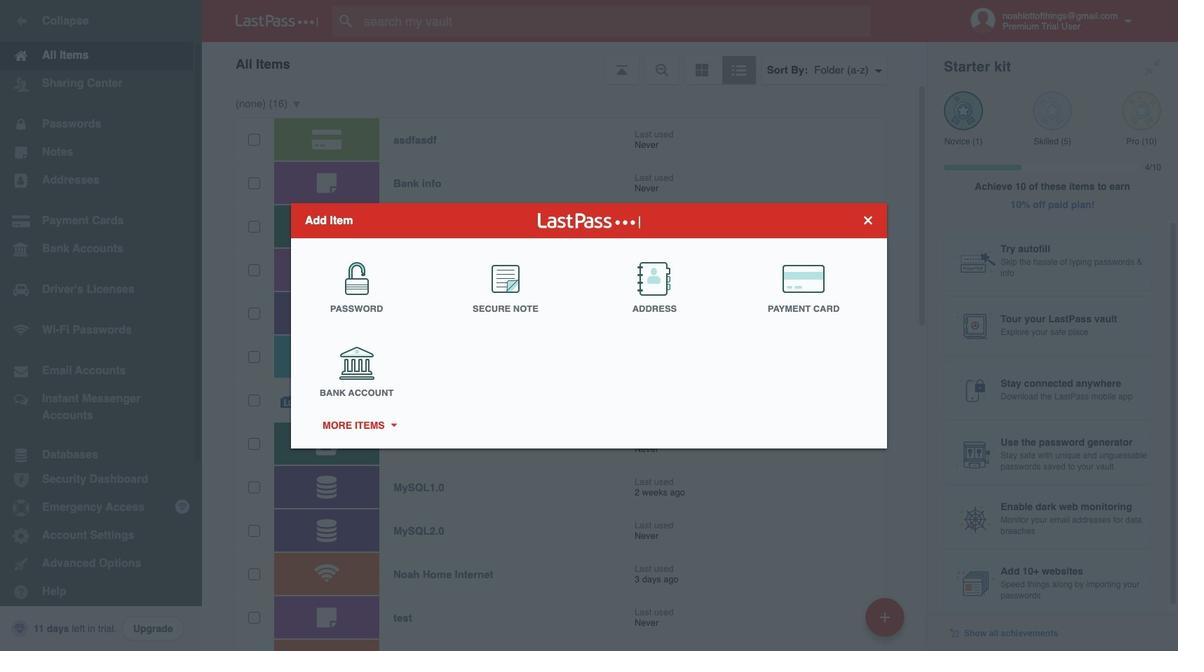 Task type: locate. For each thing, give the bounding box(es) containing it.
Search search field
[[333, 6, 893, 36]]

dialog
[[291, 203, 888, 449]]

new item image
[[881, 613, 890, 623]]

search my vault text field
[[333, 6, 893, 36]]

lastpass image
[[236, 15, 319, 27]]

caret right image
[[389, 424, 399, 427]]

main navigation navigation
[[0, 0, 202, 652]]



Task type: describe. For each thing, give the bounding box(es) containing it.
vault options navigation
[[202, 42, 928, 84]]

new item navigation
[[861, 594, 914, 652]]



